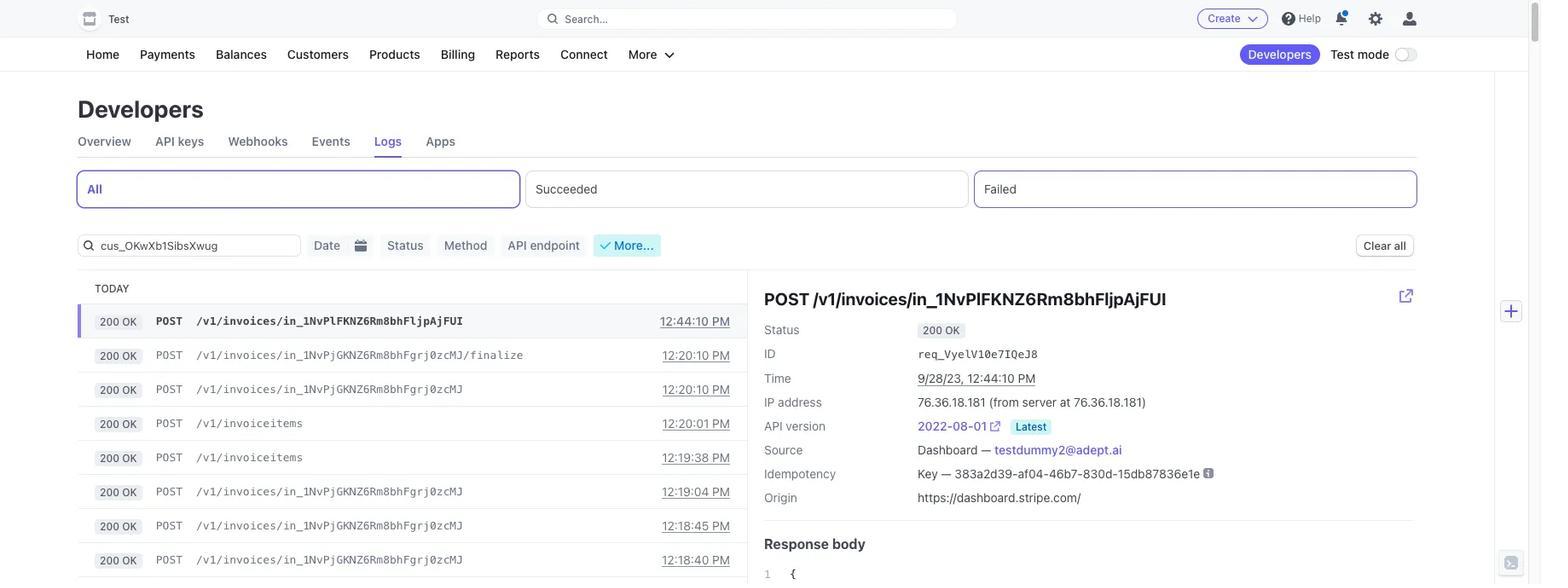 Task type: describe. For each thing, give the bounding box(es) containing it.
all
[[1395, 239, 1407, 253]]

1 horizontal spatial developers
[[1249, 47, 1312, 61]]

200 for 12:18:45 pm button
[[100, 520, 119, 533]]

pm for the 12:18:40 pm "button"
[[713, 553, 730, 567]]

home link
[[78, 44, 128, 65]]

more
[[629, 47, 657, 61]]

/v1/invoices/in_1nvpjgknz6rm8bhfgrj0zcmj for 12:18:40
[[196, 554, 463, 567]]

— for key
[[941, 467, 952, 481]]

search…
[[565, 12, 608, 25]]

post /v1/invoices/in_1nvplfknz6rm8bhfljpajfui
[[764, 289, 1167, 309]]

af04-
[[1018, 467, 1049, 481]]

testdummy2@adept.ai link
[[995, 443, 1122, 457]]

post for 12:19:38 pm button on the bottom of the page
[[156, 451, 183, 464]]

clear all button
[[1357, 235, 1414, 256]]

idempotency
[[764, 467, 836, 481]]

payments
[[140, 47, 195, 61]]

connect
[[561, 47, 608, 61]]

origin
[[764, 491, 798, 505]]

status button
[[380, 235, 431, 257]]

dashboard — testdummy2@adept.ai
[[918, 443, 1122, 457]]

help
[[1299, 12, 1322, 25]]

12:20:10 pm for /v1/invoices/in_1nvpjgknz6rm8bhfgrj0zcmj/finalize
[[663, 348, 730, 363]]

Search… text field
[[538, 8, 957, 29]]

pm for 12:19:38 pm button on the bottom of the page
[[713, 450, 730, 465]]

apps
[[426, 134, 456, 148]]

products link
[[361, 44, 429, 65]]

help button
[[1275, 5, 1328, 32]]

post for 12:20:01 pm button
[[156, 417, 183, 430]]

api for api endpoint
[[508, 238, 527, 253]]

ok for 12:44:10 pm button
[[122, 315, 137, 328]]

12:19:38 pm
[[662, 450, 730, 465]]

ok for 12:20:01 pm button
[[122, 418, 137, 430]]

response
[[764, 537, 829, 552]]

12:20:10 pm button for /v1/invoices/in_1nvpjgknz6rm8bhfgrj0zcmj
[[663, 382, 730, 398]]

response body
[[764, 537, 866, 552]]

12:18:45 pm button
[[662, 519, 730, 534]]

version
[[786, 419, 826, 433]]

time
[[764, 371, 792, 386]]

more button
[[620, 44, 683, 65]]

products
[[369, 47, 420, 61]]

balances link
[[207, 44, 276, 65]]

12:20:01 pm button
[[663, 416, 730, 432]]

customers
[[287, 47, 349, 61]]

post for 12:19:04 pm button
[[156, 485, 183, 498]]

more...
[[614, 238, 654, 253]]

status tab list
[[78, 171, 1417, 207]]

post for 12:44:10 pm button
[[156, 315, 183, 328]]

home
[[86, 47, 120, 61]]

12:19:04 pm
[[662, 485, 730, 499]]

mode
[[1358, 47, 1390, 61]]

customers link
[[279, 44, 357, 65]]

payments link
[[131, 44, 204, 65]]

keys
[[178, 134, 204, 148]]

200 ok for 12:18:45 pm button
[[100, 520, 137, 533]]

endpoint
[[530, 238, 580, 253]]

at
[[1060, 395, 1071, 410]]

200 for the 12:18:40 pm "button"
[[100, 554, 119, 567]]

— for dashboard
[[981, 443, 992, 457]]

15db87836e1e
[[1118, 467, 1201, 481]]

api keys
[[155, 134, 204, 148]]

api endpoint button
[[501, 235, 587, 257]]

12:19:04 pm button
[[662, 485, 730, 500]]

succeeded button
[[526, 171, 968, 207]]

source
[[764, 443, 803, 457]]

46b7-
[[1049, 467, 1083, 481]]

383a2d39-
[[955, 467, 1018, 481]]

0 horizontal spatial /v1/invoices/in_1nvplfknz6rm8bhfljpajfui
[[196, 315, 463, 328]]

12:19:04
[[662, 485, 709, 499]]

webhooks
[[228, 134, 288, 148]]

body
[[833, 537, 866, 552]]

1 horizontal spatial 12:44:10
[[968, 371, 1015, 386]]

webhooks link
[[228, 126, 288, 157]]

ok for 12:19:38 pm button on the bottom of the page
[[122, 452, 137, 465]]

/v1/invoices/in_1nvpjgknz6rm8bhfgrj0zcmj for 12:19:04
[[196, 485, 463, 498]]

200 ok for the 12:18:40 pm "button"
[[100, 554, 137, 567]]

76.36.18.181
[[918, 395, 986, 410]]

pm for 12:20:01 pm button
[[713, 416, 730, 431]]

9/28/23, 12:44:10 pm button
[[918, 370, 1036, 387]]

create
[[1208, 12, 1241, 25]]

tab list containing overview
[[78, 126, 1417, 158]]

200 for 12:44:10 pm button
[[100, 315, 119, 328]]

12:20:01 pm
[[663, 416, 730, 431]]

connect link
[[552, 44, 617, 65]]

200 for 12:20:01 pm button
[[100, 418, 119, 430]]

12:18:45 pm
[[662, 519, 730, 533]]



Task type: locate. For each thing, give the bounding box(es) containing it.
1 vertical spatial developers
[[78, 95, 204, 123]]

830d-
[[1083, 467, 1118, 481]]

api for api keys
[[155, 134, 175, 148]]

12:44:10 pm
[[660, 314, 730, 328]]

failed
[[985, 182, 1017, 196]]

test up home
[[108, 13, 129, 26]]

api left keys
[[155, 134, 175, 148]]

events
[[312, 134, 351, 148]]

0 vertical spatial —
[[981, 443, 992, 457]]

1 vertical spatial /v1/invoices/in_1nvplfknz6rm8bhfljpajfui
[[196, 315, 463, 328]]

pm for 12:44:10 pm button
[[712, 314, 730, 328]]

0 vertical spatial developers
[[1249, 47, 1312, 61]]

developers
[[1249, 47, 1312, 61], [78, 95, 204, 123]]

12:20:01
[[663, 416, 709, 431]]

post for /v1/invoices/in_1nvpjgknz6rm8bhfgrj0zcmj/finalize's 12:20:10 pm button
[[156, 349, 183, 362]]

12:20:10 up 12:20:01
[[663, 382, 709, 397]]

failed button
[[975, 171, 1417, 207]]

2 12:20:10 pm from the top
[[663, 382, 730, 397]]

more... button
[[594, 235, 661, 257]]

server
[[1023, 395, 1057, 410]]

pm for 12:19:04 pm button
[[713, 485, 730, 499]]

9/28/23, 12:44:10 pm
[[918, 371, 1036, 386]]

status inside button
[[387, 238, 424, 253]]

12:20:10 for /v1/invoices/in_1nvpjgknz6rm8bhfgrj0zcmj
[[663, 382, 709, 397]]

logs link
[[374, 126, 402, 157]]

overview link
[[78, 126, 131, 157]]

12:18:40 pm
[[662, 553, 730, 567]]

(from
[[989, 395, 1019, 410]]

2022-08-01 link
[[918, 418, 1001, 435]]

events link
[[312, 126, 351, 157]]

200 ok for 12:20:01 pm button
[[100, 418, 137, 430]]

1 horizontal spatial test
[[1331, 47, 1355, 61]]

1 vertical spatial /v1/invoiceitems
[[196, 451, 303, 464]]

0 horizontal spatial 12:44:10
[[660, 314, 709, 328]]

0 vertical spatial 12:20:10 pm button
[[663, 348, 730, 363]]

12:20:10 pm button
[[663, 348, 730, 363], [663, 382, 730, 398]]

latest
[[1016, 421, 1047, 433]]

12:18:45
[[662, 519, 709, 533]]

key — 383a2d39-af04-46b7-830d-15db87836e1e
[[918, 467, 1201, 481]]

/v1/invoices/in_1nvpjgknz6rm8bhfgrj0zcmj for 12:20:10
[[196, 383, 463, 396]]

reports link
[[487, 44, 549, 65]]

1 vertical spatial test
[[1331, 47, 1355, 61]]

1 vertical spatial 12:20:10 pm button
[[663, 382, 730, 398]]

1 horizontal spatial —
[[981, 443, 992, 457]]

0 horizontal spatial test
[[108, 13, 129, 26]]

1 horizontal spatial api
[[508, 238, 527, 253]]

all button
[[78, 171, 520, 207]]

dashboard
[[918, 443, 978, 457]]

12:19:38
[[662, 450, 709, 465]]

api left endpoint
[[508, 238, 527, 253]]

overview
[[78, 134, 131, 148]]

0 vertical spatial /v1/invoiceitems
[[196, 417, 303, 430]]

0 vertical spatial test
[[108, 13, 129, 26]]

1 vertical spatial status
[[764, 322, 800, 337]]

12:19:38 pm button
[[662, 450, 730, 466]]

0 horizontal spatial api
[[155, 134, 175, 148]]

test for test mode
[[1331, 47, 1355, 61]]

76.36.18.181)
[[1074, 395, 1147, 410]]

1 vertical spatial api
[[508, 238, 527, 253]]

2022-08-01
[[918, 419, 987, 433]]

2022-
[[918, 419, 953, 433]]

ok for 12:18:45 pm button
[[122, 520, 137, 533]]

status up the id
[[764, 322, 800, 337]]

/v1/invoices/in_1nvpjgknz6rm8bhfgrj0zcmj for 12:18:45
[[196, 520, 463, 532]]

clear
[[1364, 239, 1392, 253]]

test
[[108, 13, 129, 26], [1331, 47, 1355, 61]]

1 /v1/invoiceitems from the top
[[196, 417, 303, 430]]

2 12:20:10 pm button from the top
[[663, 382, 730, 398]]

0 vertical spatial 12:20:10
[[663, 348, 709, 363]]

id
[[764, 346, 776, 361]]

billing
[[441, 47, 475, 61]]

key
[[918, 467, 938, 481]]

12:20:10 down 12:44:10 pm button
[[663, 348, 709, 363]]

4 /v1/invoices/in_1nvpjgknz6rm8bhfgrj0zcmj from the top
[[196, 554, 463, 567]]

08-
[[953, 419, 974, 433]]

pm for 12:18:45 pm button
[[713, 519, 730, 533]]

all
[[87, 182, 102, 196]]

/v1/invoices/in_1nvpjgknz6rm8bhfgrj0zcmj/finalize
[[196, 349, 523, 362]]

post for the 12:18:40 pm "button"
[[156, 554, 183, 567]]

method
[[444, 238, 488, 253]]

api endpoint
[[508, 238, 580, 253]]

12:20:10 pm button for /v1/invoices/in_1nvpjgknz6rm8bhfgrj0zcmj/finalize
[[663, 348, 730, 363]]

ok for the 12:18:40 pm "button"
[[122, 554, 137, 567]]

address
[[778, 395, 822, 410]]

1 horizontal spatial status
[[764, 322, 800, 337]]

— right the key
[[941, 467, 952, 481]]

0 horizontal spatial —
[[941, 467, 952, 481]]

test left mode
[[1331, 47, 1355, 61]]

logs
[[374, 134, 402, 148]]

ok
[[122, 315, 137, 328], [946, 324, 960, 337], [122, 349, 137, 362], [122, 383, 137, 396], [122, 418, 137, 430], [122, 452, 137, 465], [122, 486, 137, 499], [122, 520, 137, 533], [122, 554, 137, 567]]

Resource ID search field
[[94, 235, 300, 256]]

12:20:10 pm up 12:20:01 pm
[[663, 382, 730, 397]]

/v1/invoices/in_1nvplfknz6rm8bhfljpajfui up the /v1/invoices/in_1nvpjgknz6rm8bhfgrj0zcmj/finalize
[[196, 315, 463, 328]]

2 vertical spatial api
[[764, 419, 783, 433]]

apps link
[[426, 126, 456, 157]]

12:44:10
[[660, 314, 709, 328], [968, 371, 1015, 386]]

200 ok for 12:44:10 pm button
[[100, 315, 137, 328]]

{
[[790, 568, 797, 581]]

api version
[[764, 419, 826, 433]]

2 12:20:10 from the top
[[663, 382, 709, 397]]

12:44:10 pm button
[[660, 314, 730, 329]]

developers up overview
[[78, 95, 204, 123]]

post for /v1/invoices/in_1nvpjgknz6rm8bhfgrj0zcmj's 12:20:10 pm button
[[156, 383, 183, 396]]

ok for 12:19:04 pm button
[[122, 486, 137, 499]]

status
[[387, 238, 424, 253], [764, 322, 800, 337]]

reports
[[496, 47, 540, 61]]

succeeded
[[536, 182, 598, 196]]

0 vertical spatial 12:20:10 pm
[[663, 348, 730, 363]]

api for api version
[[764, 419, 783, 433]]

date button
[[307, 235, 347, 257]]

12:20:10 pm button down 12:44:10 pm button
[[663, 348, 730, 363]]

0 horizontal spatial status
[[387, 238, 424, 253]]

test inside button
[[108, 13, 129, 26]]

12:20:10 pm button up 12:20:01 pm
[[663, 382, 730, 398]]

1 vertical spatial —
[[941, 467, 952, 481]]

0 vertical spatial 12:44:10
[[660, 314, 709, 328]]

1 12:20:10 from the top
[[663, 348, 709, 363]]

/v1/invoiceitems for 12:19:38
[[196, 451, 303, 464]]

pm inside "button"
[[713, 553, 730, 567]]

3 /v1/invoices/in_1nvpjgknz6rm8bhfgrj0zcmj from the top
[[196, 520, 463, 532]]

balances
[[216, 47, 267, 61]]

method button
[[437, 235, 494, 257]]

12:20:10 for /v1/invoices/in_1nvpjgknz6rm8bhfgrj0zcmj/finalize
[[663, 348, 709, 363]]

clear all
[[1364, 239, 1407, 253]]

12:18:40
[[662, 553, 709, 567]]

1 vertical spatial 12:44:10
[[968, 371, 1015, 386]]

api inside button
[[508, 238, 527, 253]]

/v1/invoiceitems
[[196, 417, 303, 430], [196, 451, 303, 464]]

status left method
[[387, 238, 424, 253]]

/v1/invoices/in_1nvpjgknz6rm8bhfgrj0zcmj
[[196, 383, 463, 396], [196, 485, 463, 498], [196, 520, 463, 532], [196, 554, 463, 567]]

0 horizontal spatial developers
[[78, 95, 204, 123]]

tab list
[[78, 126, 1417, 158]]

01
[[974, 419, 987, 433]]

2 horizontal spatial api
[[764, 419, 783, 433]]

0 vertical spatial status
[[387, 238, 424, 253]]

pm inside button
[[713, 519, 730, 533]]

test button
[[78, 7, 146, 31]]

2 /v1/invoices/in_1nvpjgknz6rm8bhfgrj0zcmj from the top
[[196, 485, 463, 498]]

test for test
[[108, 13, 129, 26]]

/v1/invoiceitems for 12:20:01
[[196, 417, 303, 430]]

0 vertical spatial api
[[155, 134, 175, 148]]

req_vyelv10e7iqej8
[[918, 348, 1038, 361]]

1 horizontal spatial /v1/invoices/in_1nvplfknz6rm8bhfljpajfui
[[814, 289, 1167, 309]]

ip address
[[764, 395, 822, 410]]

200 for 12:19:04 pm button
[[100, 486, 119, 499]]

12:18:40 pm button
[[662, 553, 730, 568]]

200
[[100, 315, 119, 328], [923, 324, 943, 337], [100, 349, 119, 362], [100, 383, 119, 396], [100, 418, 119, 430], [100, 452, 119, 465], [100, 486, 119, 499], [100, 520, 119, 533], [100, 554, 119, 567]]

12:20:10 pm down 12:44:10 pm button
[[663, 348, 730, 363]]

1 12:20:10 pm from the top
[[663, 348, 730, 363]]

/v1/invoices/in_1nvplfknz6rm8bhfljpajfui
[[814, 289, 1167, 309], [196, 315, 463, 328]]

create button
[[1198, 9, 1269, 29]]

1 12:20:10 pm button from the top
[[663, 348, 730, 363]]

2 /v1/invoiceitems from the top
[[196, 451, 303, 464]]

200 ok for 12:19:38 pm button on the bottom of the page
[[100, 452, 137, 465]]

— up 383a2d39-
[[981, 443, 992, 457]]

0 vertical spatial /v1/invoices/in_1nvplfknz6rm8bhfljpajfui
[[814, 289, 1167, 309]]

ip
[[764, 395, 775, 410]]

today
[[95, 282, 129, 295]]

api
[[155, 134, 175, 148], [508, 238, 527, 253], [764, 419, 783, 433]]

/v1/invoices/in_1nvplfknz6rm8bhfljpajfui up req_vyelv10e7iqej8
[[814, 289, 1167, 309]]

testdummy2@adept.ai
[[995, 443, 1122, 457]]

pm
[[712, 314, 730, 328], [713, 348, 730, 363], [1018, 371, 1036, 386], [713, 382, 730, 397], [713, 416, 730, 431], [713, 450, 730, 465], [713, 485, 730, 499], [713, 519, 730, 533], [713, 553, 730, 567]]

1 /v1/invoices/in_1nvpjgknz6rm8bhfgrj0zcmj from the top
[[196, 383, 463, 396]]

1 vertical spatial 12:20:10 pm
[[663, 382, 730, 397]]

1 vertical spatial 12:20:10
[[663, 382, 709, 397]]

Search… search field
[[538, 8, 957, 29]]

post for 12:18:45 pm button
[[156, 520, 183, 532]]

200 ok for 12:19:04 pm button
[[100, 486, 137, 499]]

9/28/23,
[[918, 371, 965, 386]]

developers down help button
[[1249, 47, 1312, 61]]

api down ip
[[764, 419, 783, 433]]

12:20:10 pm for /v1/invoices/in_1nvpjgknz6rm8bhfgrj0zcmj
[[663, 382, 730, 397]]

12:20:10 pm
[[663, 348, 730, 363], [663, 382, 730, 397]]

api keys link
[[155, 126, 204, 157]]

76.36.18.181 (from server at 76.36.18.181)
[[918, 395, 1147, 410]]

developers link
[[1240, 44, 1321, 65]]

200 for 12:19:38 pm button on the bottom of the page
[[100, 452, 119, 465]]



Task type: vqa. For each thing, say whether or not it's contained in the screenshot.
2nd '12:20:10 PM' from the bottom of the page
yes



